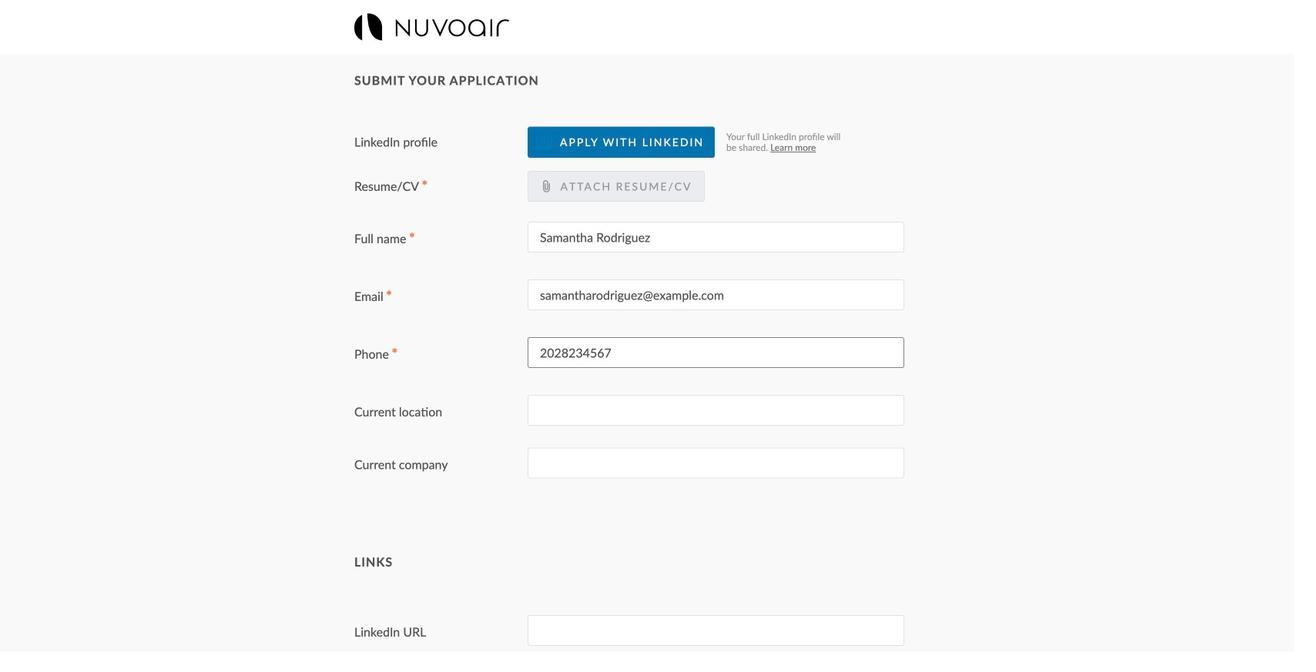Task type: describe. For each thing, give the bounding box(es) containing it.
paperclip image
[[540, 180, 553, 193]]



Task type: locate. For each thing, give the bounding box(es) containing it.
None email field
[[528, 280, 905, 311]]

None text field
[[528, 338, 905, 369], [528, 396, 905, 426], [528, 338, 905, 369], [528, 396, 905, 426]]

nuvoair logo image
[[355, 13, 509, 40]]

None text field
[[528, 222, 905, 253], [528, 448, 905, 479], [528, 616, 905, 647], [528, 222, 905, 253], [528, 448, 905, 479], [528, 616, 905, 647]]



Task type: vqa. For each thing, say whether or not it's contained in the screenshot.
text field
yes



